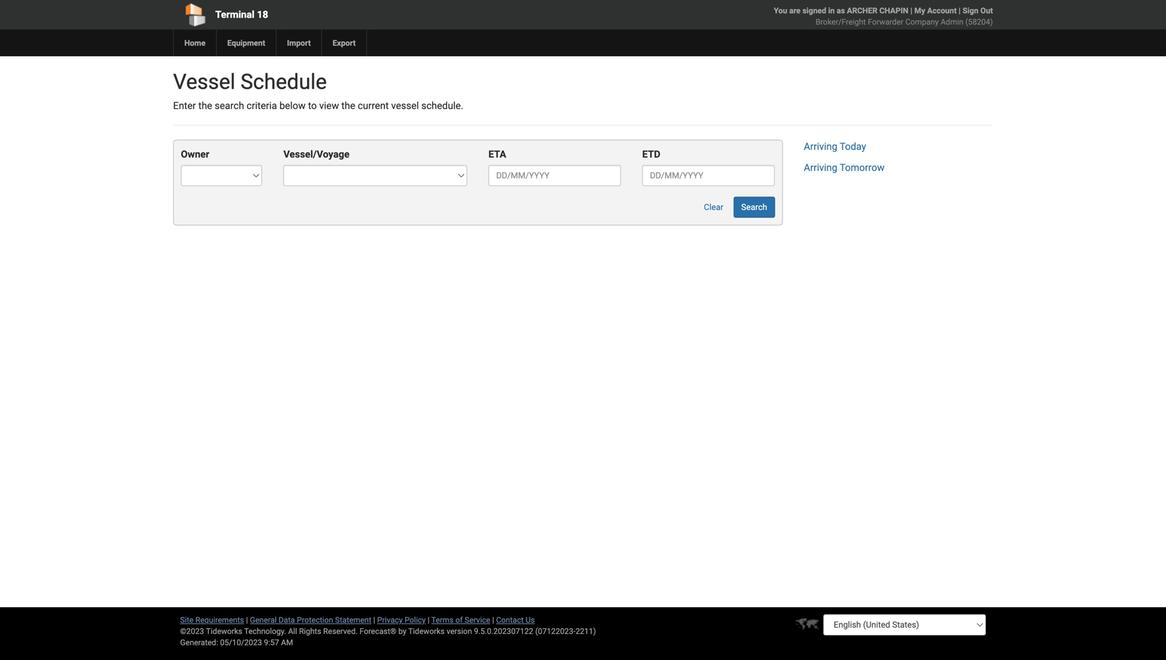 Task type: describe. For each thing, give the bounding box(es) containing it.
tideworks
[[408, 627, 445, 636]]

| left my
[[911, 6, 913, 15]]

rights
[[299, 627, 321, 636]]

05/10/2023
[[220, 638, 262, 647]]

2 the from the left
[[341, 100, 355, 112]]

of
[[456, 615, 463, 625]]

home link
[[173, 30, 216, 56]]

| up forecast®
[[373, 615, 375, 625]]

(58204)
[[965, 17, 993, 26]]

9.5.0.202307122
[[474, 627, 533, 636]]

site
[[180, 615, 194, 625]]

to
[[308, 100, 317, 112]]

etd
[[642, 148, 660, 160]]

current
[[358, 100, 389, 112]]

1 the from the left
[[198, 100, 212, 112]]

vessel schedule enter the search criteria below to view the current vessel schedule.
[[173, 69, 463, 112]]

export link
[[321, 30, 366, 56]]

privacy
[[377, 615, 403, 625]]

(07122023-
[[535, 627, 576, 636]]

out
[[981, 6, 993, 15]]

site requirements link
[[180, 615, 244, 625]]

contact
[[496, 615, 524, 625]]

arriving for arriving today
[[804, 141, 838, 152]]

reserved.
[[323, 627, 358, 636]]

equipment link
[[216, 30, 276, 56]]

broker/freight
[[816, 17, 866, 26]]

2211)
[[576, 627, 596, 636]]

today
[[840, 141, 866, 152]]

vessel/voyage
[[283, 148, 350, 160]]

sign out link
[[963, 6, 993, 15]]

data
[[279, 615, 295, 625]]

search
[[741, 202, 767, 212]]

site requirements | general data protection statement | privacy policy | terms of service | contact us ©2023 tideworks technology. all rights reserved. forecast® by tideworks version 9.5.0.202307122 (07122023-2211) generated: 05/10/2023 9:57 am
[[180, 615, 596, 647]]

technology.
[[244, 627, 286, 636]]

you
[[774, 6, 787, 15]]

protection
[[297, 615, 333, 625]]

terminal
[[215, 9, 255, 20]]

company
[[905, 17, 939, 26]]

enter
[[173, 100, 196, 112]]

admin
[[941, 17, 964, 26]]

owner
[[181, 148, 209, 160]]

eta
[[489, 148, 506, 160]]

forwarder
[[868, 17, 904, 26]]

arriving for arriving tomorrow
[[804, 162, 838, 173]]

arriving today link
[[804, 141, 866, 152]]

import
[[287, 38, 311, 48]]

terms of service link
[[431, 615, 490, 625]]

vessel
[[391, 100, 419, 112]]

schedule.
[[421, 100, 463, 112]]

arriving tomorrow link
[[804, 162, 885, 173]]

contact us link
[[496, 615, 535, 625]]

all
[[288, 627, 297, 636]]



Task type: locate. For each thing, give the bounding box(es) containing it.
my account link
[[914, 6, 957, 15]]

the
[[198, 100, 212, 112], [341, 100, 355, 112]]

clear button
[[696, 197, 731, 218]]

service
[[465, 615, 490, 625]]

arriving today
[[804, 141, 866, 152]]

| up 9.5.0.202307122
[[492, 615, 494, 625]]

as
[[837, 6, 845, 15]]

general data protection statement link
[[250, 615, 371, 625]]

|
[[911, 6, 913, 15], [959, 6, 961, 15], [246, 615, 248, 625], [373, 615, 375, 625], [428, 615, 430, 625], [492, 615, 494, 625]]

9:57
[[264, 638, 279, 647]]

arriving down "arriving today" link
[[804, 162, 838, 173]]

the right enter
[[198, 100, 212, 112]]

ETD text field
[[642, 165, 775, 186]]

clear
[[704, 202, 723, 212]]

1 horizontal spatial the
[[341, 100, 355, 112]]

privacy policy link
[[377, 615, 426, 625]]

statement
[[335, 615, 371, 625]]

requirements
[[195, 615, 244, 625]]

export
[[333, 38, 356, 48]]

| left general at bottom
[[246, 615, 248, 625]]

arriving up arriving tomorrow
[[804, 141, 838, 152]]

search
[[215, 100, 244, 112]]

0 vertical spatial arriving
[[804, 141, 838, 152]]

arriving
[[804, 141, 838, 152], [804, 162, 838, 173]]

general
[[250, 615, 277, 625]]

terminal 18 link
[[173, 0, 502, 30]]

archer
[[847, 6, 878, 15]]

chapin
[[880, 6, 909, 15]]

account
[[927, 6, 957, 15]]

arriving tomorrow
[[804, 162, 885, 173]]

| left sign
[[959, 6, 961, 15]]

| up tideworks
[[428, 615, 430, 625]]

home
[[184, 38, 206, 48]]

sign
[[963, 6, 979, 15]]

criteria
[[247, 100, 277, 112]]

1 arriving from the top
[[804, 141, 838, 152]]

signed
[[803, 6, 826, 15]]

us
[[526, 615, 535, 625]]

vessel
[[173, 69, 235, 94]]

version
[[447, 627, 472, 636]]

below
[[279, 100, 306, 112]]

forecast®
[[360, 627, 396, 636]]

in
[[828, 6, 835, 15]]

by
[[398, 627, 407, 636]]

tomorrow
[[840, 162, 885, 173]]

view
[[319, 100, 339, 112]]

schedule
[[241, 69, 327, 94]]

my
[[914, 6, 925, 15]]

the right view
[[341, 100, 355, 112]]

am
[[281, 638, 293, 647]]

2 arriving from the top
[[804, 162, 838, 173]]

18
[[257, 9, 268, 20]]

are
[[789, 6, 801, 15]]

you are signed in as archer chapin | my account | sign out broker/freight forwarder company admin (58204)
[[774, 6, 993, 26]]

©2023 tideworks
[[180, 627, 242, 636]]

equipment
[[227, 38, 265, 48]]

search button
[[734, 197, 775, 218]]

0 horizontal spatial the
[[198, 100, 212, 112]]

terminal 18
[[215, 9, 268, 20]]

policy
[[405, 615, 426, 625]]

ETA text field
[[489, 165, 621, 186]]

1 vertical spatial arriving
[[804, 162, 838, 173]]

import link
[[276, 30, 321, 56]]

terms
[[431, 615, 454, 625]]

generated:
[[180, 638, 218, 647]]



Task type: vqa. For each thing, say whether or not it's contained in the screenshot.
17/10/2023
no



